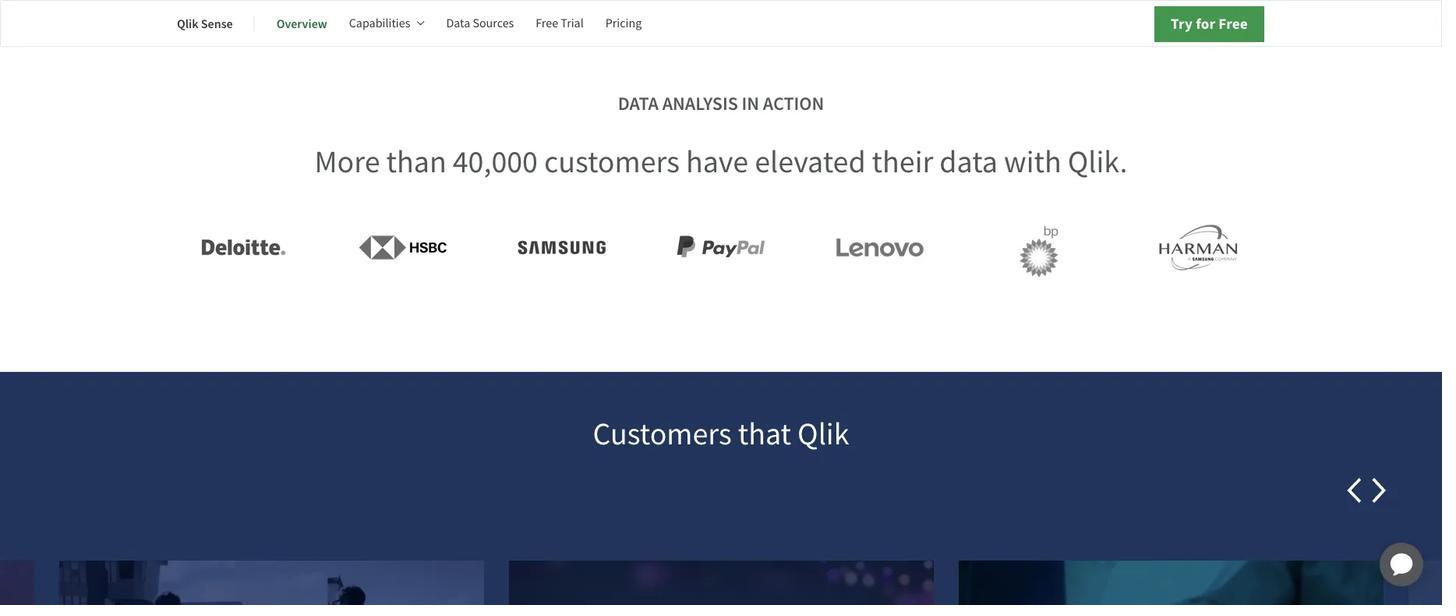 Task type: vqa. For each thing, say whether or not it's contained in the screenshot.
Free inside menu bar
yes



Task type: locate. For each thing, give the bounding box(es) containing it.
previous slide image
[[1343, 478, 1368, 503]]

lloyd's logo image
[[1409, 561, 1443, 605]]

1 horizontal spatial free
[[1219, 14, 1248, 34]]

qlik sense link
[[177, 5, 233, 42]]

gartner logo image
[[509, 561, 934, 605]]

free trial link
[[536, 5, 584, 42]]

free
[[1219, 14, 1248, 34], [536, 15, 558, 31]]

data sources
[[446, 15, 514, 31]]

than
[[386, 142, 447, 182]]

overview
[[277, 15, 327, 32]]

1 vertical spatial qlik
[[798, 414, 850, 454]]

qlik customer - paypal image
[[663, 218, 780, 277]]

try for free
[[1171, 14, 1248, 34]]

customers
[[593, 414, 732, 454]]

qlik left sense
[[177, 15, 199, 32]]

menu bar
[[177, 5, 664, 42]]

with
[[1004, 142, 1062, 182]]

0 vertical spatial qlik
[[177, 15, 199, 32]]

data
[[618, 91, 659, 116]]

free left trial
[[536, 15, 558, 31]]

free right for
[[1219, 14, 1248, 34]]

sources
[[473, 15, 514, 31]]

next slide element
[[1368, 478, 1393, 503]]

0 horizontal spatial qlik
[[177, 15, 199, 32]]

qlik
[[177, 15, 199, 32], [798, 414, 850, 454]]

application
[[1362, 524, 1443, 605]]

qlik customer - hsbc image
[[345, 218, 462, 277]]

more than 40,000 customers have elevated their data with qlik.
[[315, 142, 1128, 182]]

trial
[[561, 15, 584, 31]]

for
[[1196, 14, 1216, 34]]

1 horizontal spatial qlik
[[798, 414, 850, 454]]

menu bar containing qlik sense
[[177, 5, 664, 42]]

data sources link
[[446, 5, 514, 42]]

qlik inside qlik sense link
[[177, 15, 199, 32]]

qlik sense
[[177, 15, 233, 32]]

next slide image
[[1368, 478, 1393, 503]]

qlik right 'that'
[[798, 414, 850, 454]]

pricing link
[[606, 5, 642, 42]]

customers that qlik
[[593, 414, 850, 454]]



Task type: describe. For each thing, give the bounding box(es) containing it.
try for free link
[[1155, 6, 1265, 42]]

data
[[940, 142, 998, 182]]

customers
[[544, 142, 680, 182]]

capabilities link
[[349, 5, 425, 42]]

direct relief logo image
[[59, 561, 484, 605]]

40,000
[[453, 142, 538, 182]]

analysis
[[663, 91, 738, 116]]

have
[[686, 142, 749, 182]]

capabilities
[[349, 15, 410, 31]]

qlik customer - samsung image
[[504, 218, 621, 277]]

overview link
[[277, 5, 327, 42]]

honda logo image
[[0, 561, 34, 605]]

free trial
[[536, 15, 584, 31]]

qlik customer - lenovo image
[[822, 218, 939, 277]]

elevated
[[755, 142, 866, 182]]

0 horizontal spatial free
[[536, 15, 558, 31]]

more
[[315, 142, 380, 182]]

qlik customer - bp image
[[981, 218, 1098, 285]]

qlik.
[[1068, 142, 1128, 182]]

in
[[742, 91, 760, 116]]

docusign logo image
[[959, 561, 1384, 605]]

data
[[446, 15, 470, 31]]

pricing
[[606, 15, 642, 31]]

qlik customer - harman image
[[1140, 218, 1257, 277]]

their
[[872, 142, 934, 182]]

try
[[1171, 14, 1193, 34]]

sense
[[201, 15, 233, 32]]

qlik customer - deloitte image
[[186, 218, 303, 277]]

data analysis in action
[[618, 91, 824, 116]]

previous slide element
[[1343, 478, 1368, 503]]

that
[[738, 414, 792, 454]]

action
[[763, 91, 824, 116]]



